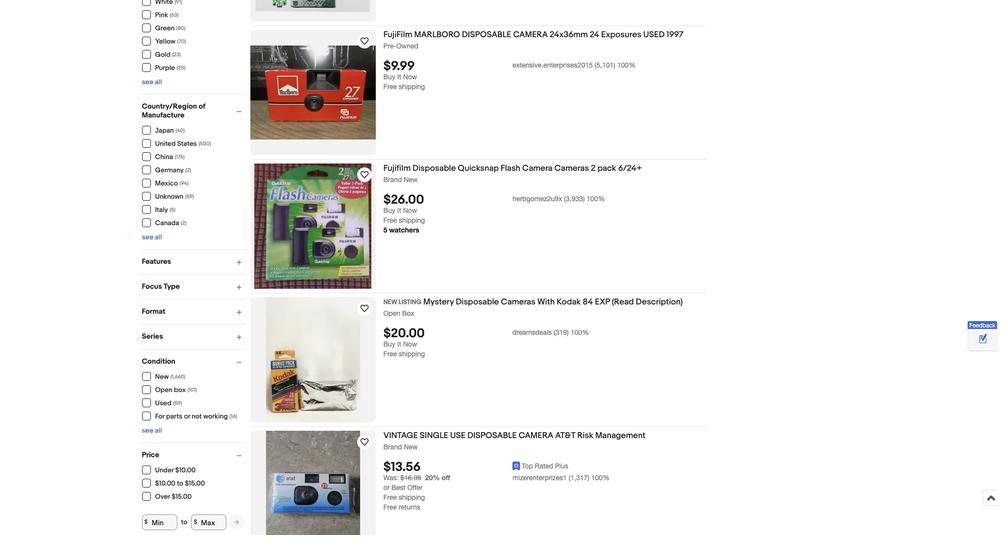 Task type: vqa. For each thing, say whether or not it's contained in the screenshot.


Task type: locate. For each thing, give the bounding box(es) containing it.
1 brand from the top
[[383, 176, 402, 184]]

2 $ from the left
[[194, 519, 197, 526]]

3 all from the top
[[155, 427, 162, 435]]

5
[[383, 226, 387, 234]]

2 vertical spatial now
[[403, 341, 417, 348]]

it down owned
[[397, 73, 401, 81]]

new inside vintage single use disposable camera    at&t risk management brand new
[[404, 443, 418, 451]]

focus type
[[142, 282, 180, 291]]

2 vertical spatial all
[[155, 427, 162, 435]]

cameras left '2'
[[554, 164, 589, 173]]

all for country/region of manufacture
[[155, 233, 162, 241]]

it inside extensive.enterprises2015 (5,101) 100% buy it now free shipping
[[397, 73, 401, 81]]

working
[[203, 413, 228, 421]]

free inside extensive.enterprises2015 (5,101) 100% buy it now free shipping
[[383, 83, 397, 91]]

0 vertical spatial or
[[184, 413, 190, 421]]

all down canada
[[155, 233, 162, 241]]

all down for
[[155, 427, 162, 435]]

now inside the dreamsdeals (319) 100% buy it now free shipping
[[403, 341, 417, 348]]

(23)
[[172, 51, 181, 58]]

mystery disposable cameras with kodak 84 exp (read description) image
[[266, 297, 360, 423]]

3 see from the top
[[142, 427, 153, 435]]

free down $20.00
[[383, 350, 397, 358]]

$ for minimum value in $ text box
[[144, 519, 148, 526]]

0 vertical spatial brand
[[383, 176, 402, 184]]

brand down the 'fujifilm'
[[383, 176, 402, 184]]

open box (101)
[[155, 386, 197, 394]]

features
[[142, 257, 171, 266]]

management
[[595, 431, 646, 441]]

0 vertical spatial open
[[383, 310, 400, 318]]

1 vertical spatial disposable
[[456, 297, 499, 307]]

3 it from the top
[[397, 341, 401, 348]]

(500)
[[199, 141, 211, 147]]

new
[[404, 176, 418, 184], [383, 298, 397, 306], [155, 373, 169, 381], [404, 443, 418, 451]]

1 horizontal spatial or
[[383, 484, 390, 492]]

(59) down open box (101)
[[173, 400, 182, 407]]

1 vertical spatial now
[[403, 207, 417, 215]]

pink (63)
[[155, 11, 179, 19]]

used
[[155, 399, 171, 408]]

3 buy from the top
[[383, 341, 395, 348]]

2 buy from the top
[[383, 207, 395, 215]]

2 brand from the top
[[383, 443, 402, 451]]

free inside herbgomez2u9x (3,933) 100% buy it now free shipping 5 watchers
[[383, 217, 397, 225]]

fujifilm disposable quicksnap flash camera cameras 2 pack 6/24+ image
[[255, 164, 371, 289]]

1 buy from the top
[[383, 73, 395, 81]]

0 horizontal spatial $
[[144, 519, 148, 526]]

2 free from the top
[[383, 217, 397, 225]]

$10.00 up over $15.00 link at left
[[155, 480, 175, 488]]

0 vertical spatial (2)
[[185, 167, 191, 173]]

see up country/region
[[142, 78, 153, 86]]

0 vertical spatial disposable
[[413, 164, 456, 173]]

or left the not
[[184, 413, 190, 421]]

0 vertical spatial $10.00
[[175, 466, 196, 475]]

1 vertical spatial it
[[397, 207, 401, 215]]

fujifilm
[[383, 164, 411, 173]]

see all down purple
[[142, 78, 162, 86]]

see up features
[[142, 233, 153, 241]]

see all for condition
[[142, 427, 162, 435]]

100% right (319)
[[571, 329, 589, 337]]

new left listing
[[383, 298, 397, 306]]

shipping up the watchers
[[399, 217, 425, 225]]

(59) for used
[[173, 400, 182, 407]]

see for country/region of manufacture
[[142, 233, 153, 241]]

1 horizontal spatial open
[[383, 310, 400, 318]]

4 free from the top
[[383, 494, 397, 502]]

see for condition
[[142, 427, 153, 435]]

focus
[[142, 282, 162, 291]]

shipping for dreamsdeals (319) 100% buy it now free shipping
[[399, 350, 425, 358]]

(2) up (94)
[[185, 167, 191, 173]]

1 vertical spatial all
[[155, 233, 162, 241]]

description)
[[636, 297, 683, 307]]

$10.00 up the $10.00 to $15.00
[[175, 466, 196, 475]]

(2) inside germany (2)
[[185, 167, 191, 173]]

united states (500)
[[155, 140, 211, 148]]

free
[[383, 83, 397, 91], [383, 217, 397, 225], [383, 350, 397, 358], [383, 494, 397, 502], [383, 504, 397, 512]]

1997
[[667, 30, 683, 40]]

free down best
[[383, 494, 397, 502]]

1 now from the top
[[403, 73, 417, 81]]

mexico
[[155, 179, 178, 188]]

rated
[[535, 463, 553, 471]]

top rated plus image
[[513, 462, 520, 471]]

1 vertical spatial see all
[[142, 233, 162, 241]]

2 shipping from the top
[[399, 217, 425, 225]]

herbgomez2u9x (3,933) 100% buy it now free shipping 5 watchers
[[383, 195, 605, 234]]

shipping inside mizerenterprizes1 (1,317) 100% or best offer free shipping free returns
[[399, 494, 425, 502]]

1 horizontal spatial (59)
[[185, 194, 194, 200]]

it inside the dreamsdeals (319) 100% buy it now free shipping
[[397, 341, 401, 348]]

2 vertical spatial see all button
[[142, 427, 162, 435]]

1 vertical spatial or
[[383, 484, 390, 492]]

see all button down canada
[[142, 233, 162, 241]]

2 it from the top
[[397, 207, 401, 215]]

0 horizontal spatial or
[[184, 413, 190, 421]]

1 vertical spatial camera
[[519, 431, 553, 441]]

3 see all button from the top
[[142, 427, 162, 435]]

free for herbgomez2u9x (3,933) 100% buy it now free shipping 5 watchers
[[383, 217, 397, 225]]

1 vertical spatial see
[[142, 233, 153, 241]]

used (59)
[[155, 399, 182, 408]]

camera inside fujifilm marlboro disposable camera 24x36mm 24 exposures used 1997 pre-owned
[[513, 30, 548, 40]]

now down owned
[[403, 73, 417, 81]]

to down under $10.00 at bottom
[[177, 480, 183, 488]]

2 vertical spatial buy
[[383, 341, 395, 348]]

new down condition
[[155, 373, 169, 381]]

open
[[383, 310, 400, 318], [155, 386, 172, 394]]

now up the watchers
[[403, 207, 417, 215]]

2 vertical spatial see all
[[142, 427, 162, 435]]

or down was: at bottom left
[[383, 484, 390, 492]]

0 vertical spatial cameras
[[554, 164, 589, 173]]

3 now from the top
[[403, 341, 417, 348]]

Maximum Value in $ text field
[[191, 515, 227, 530]]

100% for extensive.enterprises2015 (5,101) 100% buy it now free shipping
[[617, 61, 636, 69]]

100% right (5,101)
[[617, 61, 636, 69]]

$
[[144, 519, 148, 526], [194, 519, 197, 526]]

$15.00 down under $10.00 at bottom
[[185, 480, 205, 488]]

0 vertical spatial camera
[[513, 30, 548, 40]]

disposable right the 'fujifilm'
[[413, 164, 456, 173]]

new down vintage
[[404, 443, 418, 451]]

3 see all from the top
[[142, 427, 162, 435]]

100% right (3,933)
[[587, 195, 605, 203]]

(3,933)
[[564, 195, 585, 203]]

3 shipping from the top
[[399, 350, 425, 358]]

2 see all button from the top
[[142, 233, 162, 241]]

2 see all from the top
[[142, 233, 162, 241]]

new down the 'fujifilm'
[[404, 176, 418, 184]]

yellow (70)
[[155, 37, 186, 46]]

1 vertical spatial (59)
[[173, 400, 182, 407]]

all
[[155, 78, 162, 86], [155, 233, 162, 241], [155, 427, 162, 435]]

buy inside extensive.enterprises2015 (5,101) 100% buy it now free shipping
[[383, 73, 395, 81]]

shipping for extensive.enterprises2015 (5,101) 100% buy it now free shipping
[[399, 83, 425, 91]]

1 vertical spatial brand
[[383, 443, 402, 451]]

cameras
[[554, 164, 589, 173], [501, 297, 536, 307]]

plus
[[555, 463, 568, 471]]

open inside new listing mystery disposable cameras with kodak 84 exp (read description) open box
[[383, 310, 400, 318]]

see up price
[[142, 427, 153, 435]]

100%
[[617, 61, 636, 69], [587, 195, 605, 203], [571, 329, 589, 337], [591, 474, 610, 482]]

now for $20.00
[[403, 341, 417, 348]]

1 see all button from the top
[[142, 78, 162, 86]]

pack
[[598, 164, 616, 173]]

$15.00 down the $10.00 to $15.00
[[172, 493, 192, 501]]

0 vertical spatial disposable
[[462, 30, 511, 40]]

it for $20.00
[[397, 341, 401, 348]]

100% for herbgomez2u9x (3,933) 100% buy it now free shipping 5 watchers
[[587, 195, 605, 203]]

shipping inside extensive.enterprises2015 (5,101) 100% buy it now free shipping
[[399, 83, 425, 91]]

under $10.00 link
[[142, 466, 196, 475]]

japan
[[155, 126, 174, 135]]

$16.95
[[400, 474, 421, 482]]

open up used
[[155, 386, 172, 394]]

shipping up returns
[[399, 494, 425, 502]]

0 vertical spatial see
[[142, 78, 153, 86]]

to left maximum value in $ text field
[[181, 518, 187, 527]]

2 vertical spatial see
[[142, 427, 153, 435]]

1 vertical spatial buy
[[383, 207, 395, 215]]

disposable inside new listing mystery disposable cameras with kodak 84 exp (read description) open box
[[456, 297, 499, 307]]

1 vertical spatial cameras
[[501, 297, 536, 307]]

shipping
[[399, 83, 425, 91], [399, 217, 425, 225], [399, 350, 425, 358], [399, 494, 425, 502]]

shipping inside the dreamsdeals (319) 100% buy it now free shipping
[[399, 350, 425, 358]]

84
[[583, 297, 593, 307]]

1 shipping from the top
[[399, 83, 425, 91]]

see all button down for
[[142, 427, 162, 435]]

shipping down $20.00
[[399, 350, 425, 358]]

over
[[155, 493, 170, 501]]

green
[[155, 24, 175, 32]]

see all button for country/region of manufacture
[[142, 233, 162, 241]]

0 vertical spatial see all
[[142, 78, 162, 86]]

under
[[155, 466, 174, 475]]

type
[[164, 282, 180, 291]]

100% right (1,317)
[[591, 474, 610, 482]]

free down $9.99
[[383, 83, 397, 91]]

for parts or not working (16)
[[155, 413, 237, 421]]

$10.00 to $15.00 link
[[142, 479, 205, 488]]

4 shipping from the top
[[399, 494, 425, 502]]

2 now from the top
[[403, 207, 417, 215]]

0 vertical spatial all
[[155, 78, 162, 86]]

$20.00
[[383, 326, 425, 342]]

fujifilm marlboro disposable camera 24x36mm 24 exposures used 1997 pre-owned
[[383, 30, 683, 50]]

buy for $9.99
[[383, 73, 395, 81]]

1 $ from the left
[[144, 519, 148, 526]]

(16)
[[229, 414, 237, 420]]

see all button
[[142, 78, 162, 86], [142, 233, 162, 241], [142, 427, 162, 435]]

(59) inside the unknown (59)
[[185, 194, 194, 200]]

fujifilm marlboro disposable camera 24x36mm 24 exposures used 1997 heading
[[383, 30, 683, 40]]

disposable right use
[[467, 431, 517, 441]]

1 free from the top
[[383, 83, 397, 91]]

dreamsdeals (319) 100% buy it now free shipping
[[383, 329, 589, 358]]

shipping inside herbgomez2u9x (3,933) 100% buy it now free shipping 5 watchers
[[399, 217, 425, 225]]

camera left the at&t
[[519, 431, 553, 441]]

100% inside herbgomez2u9x (3,933) 100% buy it now free shipping 5 watchers
[[587, 195, 605, 203]]

vintage
[[383, 431, 418, 441]]

all down purple
[[155, 78, 162, 86]]

0 vertical spatial it
[[397, 73, 401, 81]]

1 horizontal spatial $
[[194, 519, 197, 526]]

1 vertical spatial disposable
[[467, 431, 517, 441]]

it for $9.99
[[397, 73, 401, 81]]

free left returns
[[383, 504, 397, 512]]

1 vertical spatial (2)
[[181, 220, 187, 226]]

flash
[[501, 164, 520, 173]]

0 vertical spatial see all button
[[142, 78, 162, 86]]

disposable right mystery
[[456, 297, 499, 307]]

price button
[[142, 451, 246, 460]]

disposable up extensive.enterprises2015 (5,101) 100% buy it now free shipping
[[462, 30, 511, 40]]

0 vertical spatial buy
[[383, 73, 395, 81]]

at&t
[[555, 431, 575, 441]]

100% for mizerenterprizes1 (1,317) 100% or best offer free shipping free returns
[[591, 474, 610, 482]]

1 it from the top
[[397, 73, 401, 81]]

(59) inside used (59)
[[173, 400, 182, 407]]

$ down over $15.00 link at left
[[144, 519, 148, 526]]

free up 5
[[383, 217, 397, 225]]

green (80)
[[155, 24, 186, 32]]

1 see all from the top
[[142, 78, 162, 86]]

buy inside the dreamsdeals (319) 100% buy it now free shipping
[[383, 341, 395, 348]]

box
[[402, 310, 414, 318]]

0 horizontal spatial cameras
[[501, 297, 536, 307]]

100% inside the dreamsdeals (319) 100% buy it now free shipping
[[571, 329, 589, 337]]

watch fujifilm marlboro disposable camera 24x36mm 24 exposures used 1997 image
[[358, 35, 370, 47]]

fujifilm
[[383, 30, 412, 40]]

it up the watchers
[[397, 207, 401, 215]]

watch fujifilm disposable quicksnap flash camera cameras 2 pack 6/24+ image
[[358, 169, 370, 181]]

0 vertical spatial to
[[177, 480, 183, 488]]

100% inside extensive.enterprises2015 (5,101) 100% buy it now free shipping
[[617, 61, 636, 69]]

0 vertical spatial $15.00
[[185, 480, 205, 488]]

brand down vintage
[[383, 443, 402, 451]]

japan (40)
[[155, 126, 185, 135]]

now inside extensive.enterprises2015 (5,101) 100% buy it now free shipping
[[403, 73, 417, 81]]

(2) right canada
[[181, 220, 187, 226]]

open left box
[[383, 310, 400, 318]]

0 vertical spatial (59)
[[185, 194, 194, 200]]

buy for $20.00
[[383, 341, 395, 348]]

new (1,660)
[[155, 373, 185, 381]]

cameras left with
[[501, 297, 536, 307]]

or
[[184, 413, 190, 421], [383, 484, 390, 492]]

$10.00 to $15.00
[[155, 480, 205, 488]]

cameras inside new listing mystery disposable cameras with kodak 84 exp (read description) open box
[[501, 297, 536, 307]]

1 horizontal spatial cameras
[[554, 164, 589, 173]]

0 horizontal spatial (59)
[[173, 400, 182, 407]]

purple (25)
[[155, 64, 185, 72]]

2 see from the top
[[142, 233, 153, 241]]

mystery
[[423, 297, 454, 307]]

1 vertical spatial see all button
[[142, 233, 162, 241]]

free inside the dreamsdeals (319) 100% buy it now free shipping
[[383, 350, 397, 358]]

0 horizontal spatial open
[[155, 386, 172, 394]]

parts
[[166, 413, 182, 421]]

3 free from the top
[[383, 350, 397, 358]]

(59)
[[185, 194, 194, 200], [173, 400, 182, 407]]

(59) down (94)
[[185, 194, 194, 200]]

Minimum Value in $ text field
[[142, 515, 177, 530]]

country/region of manufacture button
[[142, 102, 246, 120]]

(2) inside the canada (2)
[[181, 220, 187, 226]]

see all down for
[[142, 427, 162, 435]]

cameras inside fujifilm disposable quicksnap flash camera cameras 2 pack 6/24+ brand new
[[554, 164, 589, 173]]

it down listing
[[397, 341, 401, 348]]

new inside fujifilm disposable quicksnap flash camera cameras 2 pack 6/24+ brand new
[[404, 176, 418, 184]]

see all button down purple
[[142, 78, 162, 86]]

see all down canada
[[142, 233, 162, 241]]

now down box
[[403, 341, 417, 348]]

$ right minimum value in $ text box
[[194, 519, 197, 526]]

shipping down $9.99
[[399, 83, 425, 91]]

buy
[[383, 73, 395, 81], [383, 207, 395, 215], [383, 341, 395, 348]]

see
[[142, 78, 153, 86], [142, 233, 153, 241], [142, 427, 153, 435]]

2 all from the top
[[155, 233, 162, 241]]

camera
[[513, 30, 548, 40], [519, 431, 553, 441]]

camera up extensive.enterprises2015
[[513, 30, 548, 40]]

disposable inside fujifilm marlboro disposable camera 24x36mm 24 exposures used 1997 pre-owned
[[462, 30, 511, 40]]

$26.00
[[383, 193, 424, 208]]

100% inside mizerenterprizes1 (1,317) 100% or best offer free shipping free returns
[[591, 474, 610, 482]]

0 vertical spatial now
[[403, 73, 417, 81]]

2 vertical spatial it
[[397, 341, 401, 348]]



Task type: describe. For each thing, give the bounding box(es) containing it.
fujifilm marlboro disposable camera 24x36mm 24 exposures used 1997 image
[[250, 46, 376, 140]]

1 vertical spatial open
[[155, 386, 172, 394]]

features button
[[142, 257, 246, 266]]

country/region of manufacture
[[142, 102, 205, 120]]

extensive.enterprises2015
[[513, 61, 593, 69]]

canada (2)
[[155, 219, 187, 227]]

series button
[[142, 332, 246, 341]]

camera inside vintage single use disposable camera    at&t risk management brand new
[[519, 431, 553, 441]]

(94)
[[180, 180, 189, 187]]

fujifilm marlboro disposable camera 24x36mm 24 exposures used 1997 link
[[383, 30, 706, 42]]

$ for maximum value in $ text field
[[194, 519, 197, 526]]

marlboro
[[414, 30, 460, 40]]

5 free from the top
[[383, 504, 397, 512]]

it inside herbgomez2u9x (3,933) 100% buy it now free shipping 5 watchers
[[397, 207, 401, 215]]

risk
[[577, 431, 593, 441]]

now inside herbgomez2u9x (3,933) 100% buy it now free shipping 5 watchers
[[403, 207, 417, 215]]

best
[[392, 484, 406, 492]]

for
[[155, 413, 165, 421]]

china
[[155, 153, 173, 161]]

italy
[[155, 206, 168, 214]]

free for mizerenterprizes1 (1,317) 100% or best offer free shipping free returns
[[383, 494, 397, 502]]

shipping for mizerenterprizes1 (1,317) 100% or best offer free shipping free returns
[[399, 494, 425, 502]]

disposable inside fujifilm disposable quicksnap flash camera cameras 2 pack 6/24+ brand new
[[413, 164, 456, 173]]

watch vintage single use disposable camera    at&t risk management image
[[358, 437, 370, 448]]

was: $16.95 20% off
[[383, 474, 450, 482]]

or inside mizerenterprizes1 (1,317) 100% or best offer free shipping free returns
[[383, 484, 390, 492]]

(5)
[[170, 207, 176, 213]]

1 vertical spatial $15.00
[[172, 493, 192, 501]]

fujifilm disposable quicksnap flash camera cameras 2 pack 6/24+ brand new
[[383, 164, 642, 184]]

shipping for herbgomez2u9x (3,933) 100% buy it now free shipping 5 watchers
[[399, 217, 425, 225]]

fujifilm disposable quicksnap flash camera cameras 2 pack 6/24+ heading
[[383, 164, 642, 173]]

owned
[[396, 42, 418, 50]]

6/24+
[[618, 164, 642, 173]]

yellow
[[155, 37, 175, 46]]

states
[[177, 140, 197, 148]]

returns
[[399, 504, 420, 512]]

$13.56
[[383, 460, 421, 475]]

gold
[[155, 50, 171, 59]]

brand inside vintage single use disposable camera    at&t risk management brand new
[[383, 443, 402, 451]]

focus type button
[[142, 282, 246, 291]]

(2) for germany
[[185, 167, 191, 173]]

ilford hp5 plus b&w single use disposable 35mm camera with flash, 27 exposures image
[[250, 0, 376, 22]]

(5,101)
[[595, 61, 615, 69]]

single
[[420, 431, 448, 441]]

mystery disposable cameras with kodak 84 exp (read description) heading
[[383, 297, 683, 307]]

brand inside fujifilm disposable quicksnap flash camera cameras 2 pack 6/24+ brand new
[[383, 176, 402, 184]]

united
[[155, 140, 176, 148]]

top
[[522, 463, 533, 471]]

free for extensive.enterprises2015 (5,101) 100% buy it now free shipping
[[383, 83, 397, 91]]

exp
[[595, 297, 610, 307]]

country/region
[[142, 102, 197, 111]]

italy (5)
[[155, 206, 176, 214]]

format
[[142, 307, 165, 316]]

24x36mm
[[550, 30, 588, 40]]

(1,660)
[[171, 374, 185, 380]]

vintage single use disposable camera    at&t risk management image
[[266, 431, 360, 536]]

use
[[450, 431, 466, 441]]

(2) for canada
[[181, 220, 187, 226]]

see all for country/region of manufacture
[[142, 233, 162, 241]]

1 vertical spatial $10.00
[[155, 480, 175, 488]]

now for $9.99
[[403, 73, 417, 81]]

quicksnap
[[458, 164, 499, 173]]

(63)
[[170, 12, 179, 18]]

vintage single use disposable camera    at&t risk management link
[[383, 431, 706, 443]]

see all button for condition
[[142, 427, 162, 435]]

2
[[591, 164, 596, 173]]

new listing mystery disposable cameras with kodak 84 exp (read description) open box
[[383, 297, 683, 318]]

20%
[[425, 474, 440, 482]]

new inside new listing mystery disposable cameras with kodak 84 exp (read description) open box
[[383, 298, 397, 306]]

herbgomez2u9x
[[513, 195, 562, 203]]

buy inside herbgomez2u9x (3,933) 100% buy it now free shipping 5 watchers
[[383, 207, 395, 215]]

(59) for unknown
[[185, 194, 194, 200]]

camera
[[522, 164, 553, 173]]

all for condition
[[155, 427, 162, 435]]

(25)
[[177, 65, 185, 71]]

24
[[590, 30, 599, 40]]

100% for dreamsdeals (319) 100% buy it now free shipping
[[571, 329, 589, 337]]

china (176)
[[155, 153, 185, 161]]

dreamsdeals
[[513, 329, 552, 337]]

exposures
[[601, 30, 642, 40]]

with
[[537, 297, 555, 307]]

pink
[[155, 11, 168, 19]]

unknown (59)
[[155, 193, 194, 201]]

(101)
[[187, 387, 197, 393]]

1 see from the top
[[142, 78, 153, 86]]

feedback
[[969, 322, 995, 329]]

$9.99
[[383, 59, 415, 74]]

(read
[[612, 297, 634, 307]]

mexico (94)
[[155, 179, 189, 188]]

over $15.00
[[155, 493, 192, 501]]

free for dreamsdeals (319) 100% buy it now free shipping
[[383, 350, 397, 358]]

fujifilm disposable quicksnap flash camera cameras 2 pack 6/24+ link
[[383, 164, 706, 175]]

condition button
[[142, 357, 246, 366]]

(1,317)
[[569, 474, 589, 482]]

(319)
[[554, 329, 569, 337]]

not
[[192, 413, 202, 421]]

manufacture
[[142, 110, 184, 120]]

format button
[[142, 307, 246, 316]]

was:
[[383, 474, 399, 482]]

watchers
[[389, 226, 419, 234]]

watch mystery disposable cameras with kodak 84 exp (read description) image
[[358, 303, 370, 315]]

price
[[142, 451, 159, 460]]

1 vertical spatial to
[[181, 518, 187, 527]]

used
[[643, 30, 665, 40]]

mizerenterprizes1 (1,317) 100% or best offer free shipping free returns
[[383, 474, 610, 512]]

vintage single use disposable camera    at&t risk management heading
[[383, 431, 646, 441]]

(40)
[[175, 127, 185, 134]]

canada
[[155, 219, 179, 227]]

disposable inside vintage single use disposable camera    at&t risk management brand new
[[467, 431, 517, 441]]

1 all from the top
[[155, 78, 162, 86]]

germany (2)
[[155, 166, 191, 174]]

purple
[[155, 64, 175, 72]]

(80)
[[176, 25, 186, 31]]

off
[[442, 474, 450, 482]]

condition
[[142, 357, 175, 366]]



